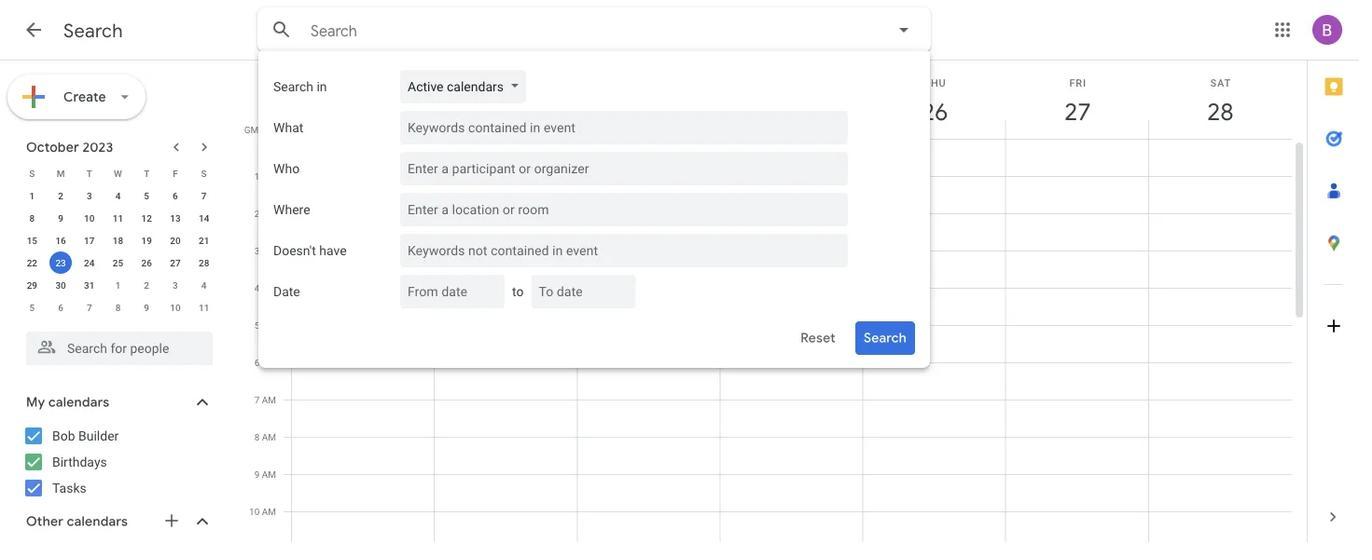 Task type: locate. For each thing, give the bounding box(es) containing it.
row containing 5
[[18, 297, 218, 319]]

1 vertical spatial 8
[[115, 302, 121, 313]]

0 horizontal spatial 4
[[115, 190, 121, 202]]

30
[[55, 280, 66, 291]]

0 vertical spatial 8
[[29, 213, 35, 224]]

other
[[26, 514, 64, 531]]

20 element
[[164, 230, 187, 252]]

t down 2023
[[87, 168, 92, 179]]

Enter a location or room text field
[[408, 193, 833, 227]]

3
[[87, 190, 92, 202], [254, 245, 260, 257], [173, 280, 178, 291]]

26 inside column header
[[920, 97, 947, 127]]

4 up november 11 element at the left
[[201, 280, 207, 291]]

0 vertical spatial 26
[[920, 97, 947, 127]]

2 am from the top
[[262, 208, 276, 219]]

1 t from the left
[[87, 168, 92, 179]]

4 column header from the left
[[720, 61, 864, 139]]

5 down 29 element
[[29, 302, 35, 313]]

t
[[87, 168, 92, 179], [144, 168, 149, 179]]

create button
[[7, 75, 145, 119]]

10 down 9 am
[[249, 507, 260, 518]]

0 vertical spatial 6
[[173, 190, 178, 202]]

2 vertical spatial 2
[[144, 280, 149, 291]]

7 down 6 am
[[254, 395, 260, 406]]

8 up "15" element
[[29, 213, 35, 224]]

2
[[58, 190, 63, 202], [254, 208, 260, 219], [144, 280, 149, 291]]

0 horizontal spatial 7
[[87, 302, 92, 313]]

am for 5 am
[[262, 320, 276, 331]]

13 element
[[164, 207, 187, 230]]

0 vertical spatial 5
[[144, 190, 149, 202]]

6 down f
[[173, 190, 178, 202]]

10 am
[[249, 507, 276, 518]]

4 left 'date'
[[254, 283, 260, 294]]

1 vertical spatial 7
[[87, 302, 92, 313]]

27 down 20
[[170, 258, 181, 269]]

3 up november 10 element
[[173, 280, 178, 291]]

9 am from the top
[[262, 469, 276, 480]]

6 for november 6 element
[[58, 302, 63, 313]]

1 up november 8 element
[[115, 280, 121, 291]]

11 up 18
[[113, 213, 123, 224]]

1 horizontal spatial t
[[144, 168, 149, 179]]

1 horizontal spatial 2
[[144, 280, 149, 291]]

0 horizontal spatial s
[[29, 168, 35, 179]]

From date text field
[[408, 275, 490, 309]]

5 am from the top
[[262, 320, 276, 331]]

5 down 4 am
[[254, 320, 260, 331]]

1 vertical spatial 9
[[144, 302, 149, 313]]

other calendars button
[[4, 508, 231, 537]]

2 vertical spatial 1
[[115, 280, 121, 291]]

column header
[[291, 61, 435, 139], [434, 61, 578, 139], [577, 61, 721, 139], [720, 61, 864, 139]]

calendars up the bob builder
[[48, 395, 109, 411]]

0 horizontal spatial 9
[[58, 213, 63, 224]]

1 horizontal spatial 3
[[173, 280, 178, 291]]

2 vertical spatial 10
[[249, 507, 260, 518]]

november 6 element
[[50, 297, 72, 319]]

search heading
[[63, 19, 123, 42]]

27 down fri
[[1063, 97, 1090, 127]]

0 horizontal spatial 2
[[58, 190, 63, 202]]

fri 27
[[1063, 77, 1090, 127]]

3 am from the top
[[262, 245, 276, 257]]

7 up "14" element
[[201, 190, 207, 202]]

2 horizontal spatial 2
[[254, 208, 260, 219]]

4
[[115, 190, 121, 202], [201, 280, 207, 291], [254, 283, 260, 294]]

0 horizontal spatial 1
[[29, 190, 35, 202]]

1 vertical spatial 5
[[29, 302, 35, 313]]

2 inside grid
[[254, 208, 260, 219]]

4 for 4 am
[[254, 283, 260, 294]]

22 element
[[21, 252, 43, 274]]

calendars down tasks
[[67, 514, 128, 531]]

1
[[254, 171, 260, 182], [29, 190, 35, 202], [115, 280, 121, 291]]

1 for 1 am
[[254, 171, 260, 182]]

9 up 16 element
[[58, 213, 63, 224]]

0 horizontal spatial 28
[[199, 258, 209, 269]]

0 vertical spatial 2
[[58, 190, 63, 202]]

2 vertical spatial 6
[[254, 357, 260, 369]]

am for 4 am
[[262, 283, 276, 294]]

bob builder
[[52, 429, 119, 444]]

1 up "15" element
[[29, 190, 35, 202]]

11 for november 11 element at the left
[[199, 302, 209, 313]]

1 inside grid
[[254, 171, 260, 182]]

21 element
[[193, 230, 215, 252]]

0 horizontal spatial 6
[[58, 302, 63, 313]]

5 cell from the left
[[864, 139, 1006, 544]]

8 for 8 am
[[254, 432, 260, 443]]

november 2 element
[[135, 274, 158, 297]]

26 down 19
[[141, 258, 152, 269]]

1 am from the top
[[262, 171, 276, 182]]

0 vertical spatial 3
[[87, 190, 92, 202]]

14
[[199, 213, 209, 224]]

4 up 11 element
[[115, 190, 121, 202]]

row containing 22
[[18, 252, 218, 274]]

1 vertical spatial 10
[[170, 302, 181, 313]]

5 up 12 element on the left top of the page
[[144, 190, 149, 202]]

october 2023 grid
[[18, 162, 218, 319]]

13
[[170, 213, 181, 224]]

row containing 29
[[18, 274, 218, 297]]

1 left who
[[254, 171, 260, 182]]

2 horizontal spatial 5
[[254, 320, 260, 331]]

26 inside 26 element
[[141, 258, 152, 269]]

28
[[1206, 97, 1233, 127], [199, 258, 209, 269]]

0 vertical spatial 27
[[1063, 97, 1090, 127]]

row group
[[18, 185, 218, 319]]

9 am
[[254, 469, 276, 480]]

1 horizontal spatial 4
[[201, 280, 207, 291]]

9 down november 2 element
[[144, 302, 149, 313]]

0 vertical spatial 10
[[84, 213, 95, 224]]

5 inside grid
[[254, 320, 260, 331]]

1 vertical spatial 28
[[199, 258, 209, 269]]

28 inside row
[[199, 258, 209, 269]]

26 column header
[[863, 61, 1006, 139]]

10 am from the top
[[262, 507, 276, 518]]

9 inside 'element'
[[144, 302, 149, 313]]

7 am from the top
[[262, 395, 276, 406]]

none search field search for people
[[0, 325, 231, 366]]

0 horizontal spatial search
[[63, 19, 123, 42]]

6 am from the top
[[262, 357, 276, 369]]

6 for 6 am
[[254, 357, 260, 369]]

1 horizontal spatial 9
[[144, 302, 149, 313]]

2 horizontal spatial 4
[[254, 283, 260, 294]]

my calendars list
[[4, 422, 231, 504]]

8
[[29, 213, 35, 224], [115, 302, 121, 313], [254, 432, 260, 443]]

am down 6 am
[[262, 395, 276, 406]]

15 element
[[21, 230, 43, 252]]

2 for 2 am
[[254, 208, 260, 219]]

0 vertical spatial 28
[[1206, 97, 1233, 127]]

27 column header
[[1005, 61, 1149, 139]]

s right f
[[201, 168, 207, 179]]

28 down 21
[[199, 258, 209, 269]]

2 vertical spatial 9
[[254, 469, 260, 480]]

26
[[920, 97, 947, 127], [141, 258, 152, 269]]

november 11 element
[[193, 297, 215, 319]]

1 horizontal spatial 6
[[173, 190, 178, 202]]

2 horizontal spatial 3
[[254, 245, 260, 257]]

calendars
[[447, 79, 504, 94], [48, 395, 109, 411], [67, 514, 128, 531]]

4 cell from the left
[[721, 139, 864, 544]]

7
[[201, 190, 207, 202], [87, 302, 92, 313], [254, 395, 260, 406]]

8 down november 1 element
[[115, 302, 121, 313]]

2 vertical spatial 3
[[173, 280, 178, 291]]

8 down the 7 am
[[254, 432, 260, 443]]

24
[[84, 258, 95, 269]]

2 vertical spatial 8
[[254, 432, 260, 443]]

search options image
[[885, 11, 923, 49]]

am up 2 am
[[262, 171, 276, 182]]

2 horizontal spatial 10
[[249, 507, 260, 518]]

9 up 10 am
[[254, 469, 260, 480]]

1 horizontal spatial 26
[[920, 97, 947, 127]]

doesn't
[[273, 243, 316, 258]]

am down the 7 am
[[262, 432, 276, 443]]

1 vertical spatial 6
[[58, 302, 63, 313]]

3 left the doesn't
[[254, 245, 260, 257]]

0 horizontal spatial 5
[[29, 302, 35, 313]]

0 horizontal spatial 10
[[84, 213, 95, 224]]

fri
[[1070, 77, 1087, 89]]

6 up the 7 am
[[254, 357, 260, 369]]

6
[[173, 190, 178, 202], [58, 302, 63, 313], [254, 357, 260, 369]]

gmt-07
[[244, 124, 276, 135]]

2 vertical spatial 7
[[254, 395, 260, 406]]

2 inside november 2 element
[[144, 280, 149, 291]]

16 element
[[50, 230, 72, 252]]

9 inside grid
[[254, 469, 260, 480]]

10 for "10" element
[[84, 213, 95, 224]]

w
[[114, 168, 122, 179]]

1 vertical spatial 1
[[29, 190, 35, 202]]

calendars inside 'my calendars' dropdown button
[[48, 395, 109, 411]]

s left m
[[29, 168, 35, 179]]

2 horizontal spatial 7
[[254, 395, 260, 406]]

am down 4 am
[[262, 320, 276, 331]]

1 horizontal spatial 5
[[144, 190, 149, 202]]

1 horizontal spatial 8
[[115, 302, 121, 313]]

1 horizontal spatial 28
[[1206, 97, 1233, 127]]

18 element
[[107, 230, 129, 252]]

10 up 17
[[84, 213, 95, 224]]

Search for people text field
[[37, 332, 202, 366]]

am up the 7 am
[[262, 357, 276, 369]]

create
[[63, 89, 106, 105]]

7 inside "element"
[[87, 302, 92, 313]]

am for 9 am
[[262, 469, 276, 480]]

0 vertical spatial 1
[[254, 171, 260, 182]]

t left f
[[144, 168, 149, 179]]

4 for november 4 element
[[201, 280, 207, 291]]

grid
[[239, 61, 1307, 544]]

Keywords not contained in event text field
[[408, 234, 833, 268]]

active calendars
[[408, 79, 504, 94]]

row
[[284, 139, 1292, 544], [18, 162, 218, 185], [18, 185, 218, 207], [18, 207, 218, 230], [18, 230, 218, 252], [18, 252, 218, 274], [18, 274, 218, 297], [18, 297, 218, 319]]

2 left where
[[254, 208, 260, 219]]

None search field
[[258, 7, 931, 369], [0, 325, 231, 366], [258, 7, 931, 369]]

0 horizontal spatial 27
[[170, 258, 181, 269]]

1 horizontal spatial 10
[[170, 302, 181, 313]]

11 down november 4 element
[[199, 302, 209, 313]]

0 horizontal spatial 11
[[113, 213, 123, 224]]

1 vertical spatial 11
[[199, 302, 209, 313]]

1 vertical spatial 27
[[170, 258, 181, 269]]

27
[[1063, 97, 1090, 127], [170, 258, 181, 269]]

3 for 3 am
[[254, 245, 260, 257]]

my calendars button
[[4, 388, 231, 418]]

7 cell from the left
[[1149, 139, 1292, 544]]

2 horizontal spatial 6
[[254, 357, 260, 369]]

november 3 element
[[164, 274, 187, 297]]

10 for november 10 element
[[170, 302, 181, 313]]

07
[[266, 124, 276, 135]]

11 for 11 element
[[113, 213, 123, 224]]

4 am from the top
[[262, 283, 276, 294]]

2 horizontal spatial 8
[[254, 432, 260, 443]]

2 for november 2 element
[[144, 280, 149, 291]]

8 am from the top
[[262, 432, 276, 443]]

search left in
[[273, 79, 313, 94]]

0 horizontal spatial 26
[[141, 258, 152, 269]]

1 horizontal spatial 1
[[115, 280, 121, 291]]

27 inside column header
[[1063, 97, 1090, 127]]

10
[[84, 213, 95, 224], [170, 302, 181, 313], [249, 507, 260, 518]]

1 vertical spatial search
[[273, 79, 313, 94]]

bob
[[52, 429, 75, 444]]

0 horizontal spatial t
[[87, 168, 92, 179]]

2 down m
[[58, 190, 63, 202]]

3 up "10" element
[[87, 190, 92, 202]]

search
[[63, 19, 123, 42], [273, 79, 313, 94]]

1 horizontal spatial s
[[201, 168, 207, 179]]

2 horizontal spatial 9
[[254, 469, 260, 480]]

9
[[58, 213, 63, 224], [144, 302, 149, 313], [254, 469, 260, 480]]

2 horizontal spatial 1
[[254, 171, 260, 182]]

am for 10 am
[[262, 507, 276, 518]]

1 horizontal spatial 27
[[1063, 97, 1090, 127]]

search for search
[[63, 19, 123, 42]]

1 vertical spatial 3
[[254, 245, 260, 257]]

0 vertical spatial calendars
[[447, 79, 504, 94]]

2 vertical spatial 5
[[254, 320, 260, 331]]

1 column header from the left
[[291, 61, 435, 139]]

2 vertical spatial calendars
[[67, 514, 128, 531]]

1 horizontal spatial search
[[273, 79, 313, 94]]

tab list
[[1308, 61, 1359, 492]]

9 for 9 am
[[254, 469, 260, 480]]

am for 2 am
[[262, 208, 276, 219]]

0 vertical spatial search
[[63, 19, 123, 42]]

5
[[144, 190, 149, 202], [29, 302, 35, 313], [254, 320, 260, 331]]

11
[[113, 213, 123, 224], [199, 302, 209, 313]]

29
[[27, 280, 37, 291]]

am
[[262, 171, 276, 182], [262, 208, 276, 219], [262, 245, 276, 257], [262, 283, 276, 294], [262, 320, 276, 331], [262, 357, 276, 369], [262, 395, 276, 406], [262, 432, 276, 443], [262, 469, 276, 480], [262, 507, 276, 518]]

14 element
[[193, 207, 215, 230]]

1 vertical spatial 26
[[141, 258, 152, 269]]

my calendars
[[26, 395, 109, 411]]

calendars inside other calendars dropdown button
[[67, 514, 128, 531]]

9 for november 9 'element'
[[144, 302, 149, 313]]

am down 9 am
[[262, 507, 276, 518]]

2 down 26 element
[[144, 280, 149, 291]]

4 am
[[254, 283, 276, 294]]

6 inside grid
[[254, 357, 260, 369]]

grid containing 26
[[239, 61, 1307, 544]]

search right go back image
[[63, 19, 123, 42]]

november 4 element
[[193, 274, 215, 297]]

am down "8 am"
[[262, 469, 276, 480]]

calendars right active
[[447, 79, 504, 94]]

am down 1 am
[[262, 208, 276, 219]]

28 down sat
[[1206, 97, 1233, 127]]

10 for 10 am
[[249, 507, 260, 518]]

1 vertical spatial calendars
[[48, 395, 109, 411]]

26 down thu
[[920, 97, 947, 127]]

s
[[29, 168, 35, 179], [201, 168, 207, 179]]

7 for 7 am
[[254, 395, 260, 406]]

1 horizontal spatial 11
[[199, 302, 209, 313]]

am up 5 am
[[262, 283, 276, 294]]

am down 2 am
[[262, 245, 276, 257]]

row containing 15
[[18, 230, 218, 252]]

have
[[319, 243, 347, 258]]

10 inside "10" element
[[84, 213, 95, 224]]

29 element
[[21, 274, 43, 297]]

10 down november 3 element at the bottom
[[170, 302, 181, 313]]

3 for november 3 element at the bottom
[[173, 280, 178, 291]]

5 am
[[254, 320, 276, 331]]

25
[[113, 258, 123, 269]]

1 horizontal spatial 7
[[201, 190, 207, 202]]

2 am
[[254, 208, 276, 219]]

row containing 1
[[18, 185, 218, 207]]

7 down 31 element
[[87, 302, 92, 313]]

10 inside november 10 element
[[170, 302, 181, 313]]

cell
[[292, 139, 435, 544], [435, 139, 578, 544], [578, 139, 721, 544], [721, 139, 864, 544], [864, 139, 1006, 544], [1006, 139, 1149, 544], [1149, 139, 1292, 544]]

6 down 30 element
[[58, 302, 63, 313]]

20
[[170, 235, 181, 246]]

1 vertical spatial 2
[[254, 208, 260, 219]]

0 vertical spatial 11
[[113, 213, 123, 224]]



Task type: vqa. For each thing, say whether or not it's contained in the screenshot.


Task type: describe. For each thing, give the bounding box(es) containing it.
november 10 element
[[164, 297, 187, 319]]

m
[[57, 168, 65, 179]]

add other calendars image
[[162, 512, 181, 531]]

28 column header
[[1148, 61, 1292, 139]]

tasks
[[52, 481, 87, 496]]

calendars for active calendars
[[447, 79, 504, 94]]

31 element
[[78, 274, 101, 297]]

my
[[26, 395, 45, 411]]

active
[[408, 79, 444, 94]]

thu
[[924, 77, 947, 89]]

builder
[[78, 429, 119, 444]]

17 element
[[78, 230, 101, 252]]

am for 6 am
[[262, 357, 276, 369]]

27 inside row
[[170, 258, 181, 269]]

26 element
[[135, 252, 158, 274]]

2023
[[82, 139, 113, 156]]

19
[[141, 235, 152, 246]]

birthdays
[[52, 455, 107, 470]]

18
[[113, 235, 123, 246]]

f
[[173, 168, 178, 179]]

row group containing 1
[[18, 185, 218, 319]]

am for 1 am
[[262, 171, 276, 182]]

28 inside column header
[[1206, 97, 1233, 127]]

go back image
[[22, 19, 45, 41]]

12 element
[[135, 207, 158, 230]]

where
[[273, 202, 310, 217]]

1 am
[[254, 171, 276, 182]]

calendars for my calendars
[[48, 395, 109, 411]]

gmt-
[[244, 124, 266, 135]]

0 vertical spatial 7
[[201, 190, 207, 202]]

november 5 element
[[21, 297, 43, 319]]

Enter a participant or organizer text field
[[408, 152, 833, 186]]

november 7 element
[[78, 297, 101, 319]]

1 s from the left
[[29, 168, 35, 179]]

30 element
[[50, 274, 72, 297]]

Keywords contained in event text field
[[408, 111, 833, 145]]

sat 28
[[1206, 77, 1233, 127]]

november 1 element
[[107, 274, 129, 297]]

27 link
[[1056, 90, 1099, 133]]

who
[[273, 161, 300, 176]]

11 element
[[107, 207, 129, 230]]

23
[[55, 258, 66, 269]]

1 for november 1 element
[[115, 280, 121, 291]]

10 element
[[78, 207, 101, 230]]

2 t from the left
[[144, 168, 149, 179]]

26 link
[[914, 90, 956, 133]]

am for 3 am
[[262, 245, 276, 257]]

3 am
[[254, 245, 276, 257]]

To date text field
[[539, 275, 621, 309]]

0 vertical spatial 9
[[58, 213, 63, 224]]

5 for 5 am
[[254, 320, 260, 331]]

doesn't have
[[273, 243, 347, 258]]

7 for november 7 "element" on the bottom left of the page
[[87, 302, 92, 313]]

thu 26
[[920, 77, 947, 127]]

am for 8 am
[[262, 432, 276, 443]]

search for search in
[[273, 79, 313, 94]]

25 element
[[107, 252, 129, 274]]

8 am
[[254, 432, 276, 443]]

date
[[273, 284, 300, 299]]

19 element
[[135, 230, 158, 252]]

27 element
[[164, 252, 187, 274]]

21
[[199, 235, 209, 246]]

23 cell
[[46, 252, 75, 274]]

31
[[84, 280, 95, 291]]

3 cell from the left
[[578, 139, 721, 544]]

0 horizontal spatial 8
[[29, 213, 35, 224]]

6 cell from the left
[[1006, 139, 1149, 544]]

28 element
[[193, 252, 215, 274]]

17
[[84, 235, 95, 246]]

22
[[27, 258, 37, 269]]

3 column header from the left
[[577, 61, 721, 139]]

12
[[141, 213, 152, 224]]

calendars for other calendars
[[67, 514, 128, 531]]

0 horizontal spatial 3
[[87, 190, 92, 202]]

am for 7 am
[[262, 395, 276, 406]]

to
[[512, 284, 524, 299]]

november 9 element
[[135, 297, 158, 319]]

in
[[317, 79, 327, 94]]

15
[[27, 235, 37, 246]]

8 for november 8 element
[[115, 302, 121, 313]]

what
[[273, 120, 304, 135]]

other calendars
[[26, 514, 128, 531]]

6 am
[[254, 357, 276, 369]]

24 element
[[78, 252, 101, 274]]

search image
[[263, 11, 300, 49]]

row containing 8
[[18, 207, 218, 230]]

october 2023
[[26, 139, 113, 156]]

row inside grid
[[284, 139, 1292, 544]]

16
[[55, 235, 66, 246]]

7 am
[[254, 395, 276, 406]]

28 link
[[1199, 90, 1242, 133]]

row containing s
[[18, 162, 218, 185]]

october
[[26, 139, 79, 156]]

2 column header from the left
[[434, 61, 578, 139]]

1 cell from the left
[[292, 139, 435, 544]]

23, today element
[[50, 252, 72, 274]]

search in
[[273, 79, 327, 94]]

5 for november 5 element
[[29, 302, 35, 313]]

2 s from the left
[[201, 168, 207, 179]]

Search text field
[[311, 21, 841, 41]]

november 8 element
[[107, 297, 129, 319]]

sat
[[1211, 77, 1232, 89]]

2 cell from the left
[[435, 139, 578, 544]]



